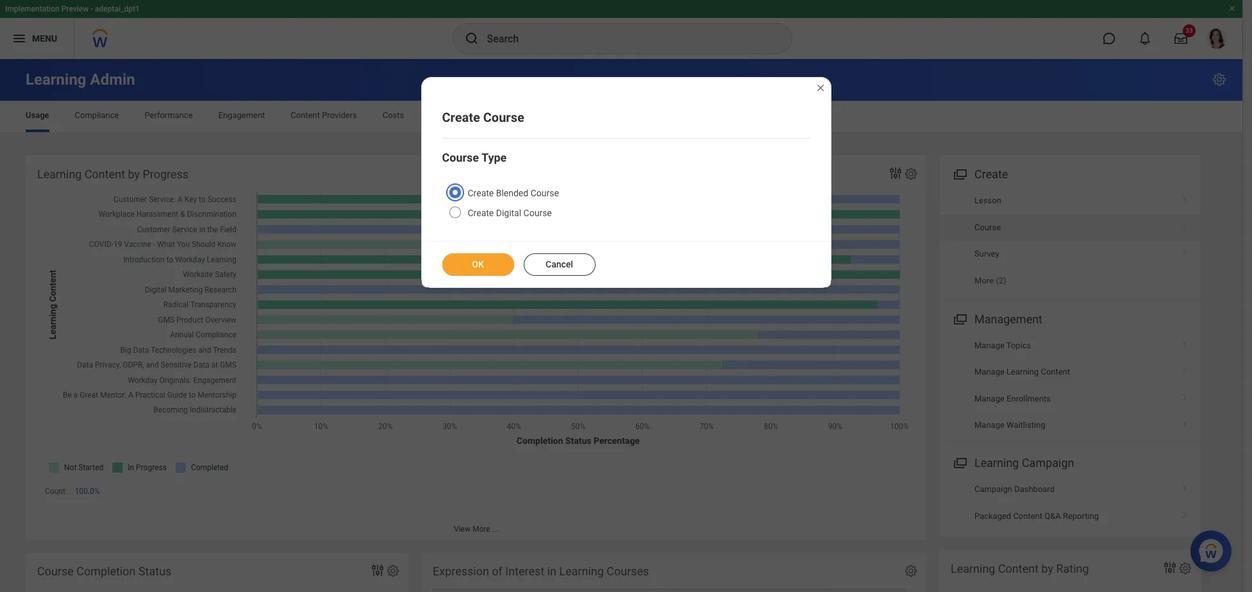 Task type: vqa. For each thing, say whether or not it's contained in the screenshot.
overtime within Overtime - Hourly - FLSA Premium (½) [USA]
no



Task type: locate. For each thing, give the bounding box(es) containing it.
menu group image
[[951, 165, 969, 182], [951, 310, 969, 327]]

implementation preview -   adeptai_dpt1 banner
[[0, 0, 1243, 59]]

menu group image
[[951, 454, 969, 471]]

chevron right image inside course link
[[1177, 218, 1194, 231]]

count
[[45, 487, 65, 496]]

implementation
[[5, 4, 59, 13]]

1 vertical spatial list
[[940, 332, 1202, 438]]

1 horizontal spatial campaign
[[1023, 456, 1075, 470]]

inbox large image
[[1175, 32, 1188, 45]]

list containing campaign dashboard
[[940, 476, 1202, 529]]

4 chevron right image from the top
[[1177, 507, 1194, 520]]

3 chevron right image from the top
[[1177, 389, 1194, 402]]

manage enrollments link
[[940, 385, 1202, 412]]

create left digital
[[468, 208, 494, 218]]

tab list inside learning admin main content
[[13, 101, 1231, 132]]

expression of interest in learning courses element
[[422, 552, 927, 592]]

learning down packaged
[[951, 562, 996, 575]]

content down manage topics link on the right bottom of page
[[1042, 367, 1071, 377]]

course right blended
[[531, 188, 559, 198]]

create blended course
[[468, 188, 559, 198]]

1 horizontal spatial by
[[1042, 562, 1054, 575]]

4 manage from the top
[[975, 420, 1005, 430]]

1 list from the top
[[940, 187, 1202, 294]]

-
[[91, 4, 93, 13]]

chevron right image inside manage learning content link
[[1177, 363, 1194, 375]]

chevron right image inside manage waitlisting link
[[1177, 416, 1194, 429]]

learning inside 'element'
[[37, 167, 82, 181]]

topics
[[1007, 340, 1032, 350]]

content left rating
[[999, 562, 1039, 575]]

rating
[[1057, 562, 1090, 575]]

type
[[482, 151, 507, 164]]

2 list from the top
[[940, 332, 1202, 438]]

course completion status
[[37, 565, 172, 578]]

3 chevron right image from the top
[[1177, 336, 1194, 349]]

content down compliance
[[85, 167, 125, 181]]

chevron right image inside lesson link
[[1177, 191, 1194, 204]]

course down lesson
[[975, 222, 1002, 232]]

learning
[[26, 71, 86, 89], [37, 167, 82, 181], [1007, 367, 1039, 377], [975, 456, 1020, 470], [951, 562, 996, 575], [560, 565, 604, 578]]

course up type
[[484, 110, 525, 125]]

courses
[[607, 565, 649, 578]]

course
[[484, 110, 525, 125], [442, 151, 479, 164], [531, 188, 559, 198], [524, 208, 552, 218], [975, 222, 1002, 232], [37, 565, 74, 578]]

completion
[[77, 565, 136, 578]]

2 chevron right image from the top
[[1177, 218, 1194, 231]]

chevron right image inside manage enrollments link
[[1177, 389, 1194, 402]]

learning up usage on the top of the page
[[26, 71, 86, 89]]

course inside list item
[[975, 222, 1002, 232]]

learning up campaign dashboard
[[975, 456, 1020, 470]]

row
[[433, 589, 906, 592]]

tab list containing usage
[[13, 101, 1231, 132]]

0 vertical spatial by
[[128, 167, 140, 181]]

4 chevron right image from the top
[[1177, 416, 1194, 429]]

learning right the in
[[560, 565, 604, 578]]

learning admin main content
[[0, 59, 1243, 592]]

0 horizontal spatial campaign
[[975, 485, 1013, 494]]

learning for learning campaign
[[975, 456, 1020, 470]]

list
[[940, 187, 1202, 294], [940, 332, 1202, 438], [940, 476, 1202, 529]]

campaign up packaged
[[975, 485, 1013, 494]]

course list item
[[940, 214, 1202, 241]]

menu group image for create
[[951, 165, 969, 182]]

campaign up the dashboard
[[1023, 456, 1075, 470]]

content providers
[[291, 110, 357, 120]]

manage for manage learning content
[[975, 367, 1005, 377]]

content inside manage learning content link
[[1042, 367, 1071, 377]]

5 chevron right image from the top
[[1177, 480, 1194, 493]]

implementation preview -   adeptai_dpt1
[[5, 4, 140, 13]]

tab list
[[13, 101, 1231, 132]]

chevron right image inside packaged content q&a reporting link
[[1177, 507, 1194, 520]]

0 vertical spatial list
[[940, 187, 1202, 294]]

view
[[454, 525, 471, 534]]

by for progress
[[128, 167, 140, 181]]

management
[[975, 312, 1043, 326]]

reporting
[[1064, 511, 1100, 521]]

packaged content q&a reporting link
[[940, 503, 1202, 529]]

close environment banner image
[[1229, 4, 1237, 12]]

course left completion
[[37, 565, 74, 578]]

list containing manage topics
[[940, 332, 1202, 438]]

1 vertical spatial campaign
[[975, 485, 1013, 494]]

manage down manage enrollments
[[975, 420, 1005, 430]]

view more ... link
[[26, 519, 927, 540]]

learning admin
[[26, 71, 135, 89]]

2 vertical spatial list
[[940, 476, 1202, 529]]

create for create blended course
[[468, 188, 494, 198]]

chevron right image for lesson
[[1177, 191, 1194, 204]]

by left rating
[[1042, 562, 1054, 575]]

chevron right image
[[1177, 191, 1194, 204], [1177, 218, 1194, 231], [1177, 336, 1194, 349], [1177, 507, 1194, 520]]

1 vertical spatial menu group image
[[951, 310, 969, 327]]

configure this page image
[[1213, 72, 1228, 87]]

2 chevron right image from the top
[[1177, 363, 1194, 375]]

list for management
[[940, 332, 1202, 438]]

2 menu group image from the top
[[951, 310, 969, 327]]

create for create digital course
[[468, 208, 494, 218]]

preview
[[61, 4, 89, 13]]

create for create course
[[442, 110, 480, 125]]

manage for manage enrollments
[[975, 394, 1005, 403]]

content for packaged content q&a reporting
[[1014, 511, 1043, 521]]

admin
[[90, 71, 135, 89]]

manage down 'manage topics' at the right bottom of page
[[975, 367, 1005, 377]]

costs
[[383, 110, 404, 120]]

manage left topics
[[975, 340, 1005, 350]]

create up lesson
[[975, 167, 1009, 181]]

0 horizontal spatial by
[[128, 167, 140, 181]]

manage learning content
[[975, 367, 1071, 377]]

0 vertical spatial menu group image
[[951, 165, 969, 182]]

lesson link
[[940, 187, 1202, 214]]

campaign dashboard link
[[940, 476, 1202, 503]]

0 vertical spatial campaign
[[1023, 456, 1075, 470]]

...
[[492, 525, 498, 534]]

course type button
[[442, 151, 507, 164]]

2 manage from the top
[[975, 367, 1005, 377]]

manage for manage waitlisting
[[975, 420, 1005, 430]]

learning down usage on the top of the page
[[37, 167, 82, 181]]

manage for manage topics
[[975, 340, 1005, 350]]

content inside learning content by progress 'element'
[[85, 167, 125, 181]]

3 manage from the top
[[975, 394, 1005, 403]]

engagement
[[218, 110, 265, 120]]

3 list from the top
[[940, 476, 1202, 529]]

manage
[[975, 340, 1005, 350], [975, 367, 1005, 377], [975, 394, 1005, 403], [975, 420, 1005, 430]]

create
[[442, 110, 480, 125], [975, 167, 1009, 181], [468, 188, 494, 198], [468, 208, 494, 218]]

interest
[[506, 565, 545, 578]]

chevron right image inside manage topics link
[[1177, 336, 1194, 349]]

chevron right image for waitlisting
[[1177, 416, 1194, 429]]

expression
[[433, 565, 489, 578]]

ok
[[472, 259, 484, 269]]

create up course type
[[442, 110, 480, 125]]

learning inside list
[[1007, 367, 1039, 377]]

content
[[291, 110, 320, 120], [85, 167, 125, 181], [1042, 367, 1071, 377], [1014, 511, 1043, 521], [999, 562, 1039, 575]]

chevron right image for enrollments
[[1177, 389, 1194, 402]]

manage enrollments
[[975, 394, 1052, 403]]

list containing lesson
[[940, 187, 1202, 294]]

by inside 'element'
[[128, 167, 140, 181]]

create left blended
[[468, 188, 494, 198]]

learning down topics
[[1007, 367, 1039, 377]]

manage topics link
[[940, 332, 1202, 359]]

by left progress at the left of page
[[128, 167, 140, 181]]

create inside learning admin main content
[[975, 167, 1009, 181]]

1 menu group image from the top
[[951, 165, 969, 182]]

manage up manage waitlisting
[[975, 394, 1005, 403]]

1 vertical spatial by
[[1042, 562, 1054, 575]]

chevron right image inside "campaign dashboard" link
[[1177, 480, 1194, 493]]

of
[[492, 565, 503, 578]]

campaign
[[1023, 456, 1075, 470], [975, 485, 1013, 494]]

manage learning content link
[[940, 359, 1202, 385]]

menu group image for management
[[951, 310, 969, 327]]

content left q&a
[[1014, 511, 1043, 521]]

content inside packaged content q&a reporting link
[[1014, 511, 1043, 521]]

1 manage from the top
[[975, 340, 1005, 350]]

1 chevron right image from the top
[[1177, 244, 1194, 257]]

adeptai_dpt1
[[95, 4, 140, 13]]

1 chevron right image from the top
[[1177, 191, 1194, 204]]

learning for learning admin
[[26, 71, 86, 89]]

chevron right image
[[1177, 244, 1194, 257], [1177, 363, 1194, 375], [1177, 389, 1194, 402], [1177, 416, 1194, 429], [1177, 480, 1194, 493]]

by
[[128, 167, 140, 181], [1042, 562, 1054, 575]]

learning for learning content by progress
[[37, 167, 82, 181]]



Task type: describe. For each thing, give the bounding box(es) containing it.
manage waitlisting link
[[940, 412, 1202, 438]]

course link
[[940, 214, 1202, 241]]

create digital course
[[468, 208, 552, 218]]

expression of interest in learning courses
[[433, 565, 649, 578]]

learning for learning content by rating
[[951, 562, 996, 575]]

survey
[[975, 249, 1000, 259]]

course type group
[[442, 150, 811, 230]]

manage topics
[[975, 340, 1032, 350]]

more
[[473, 525, 491, 534]]

in
[[548, 565, 557, 578]]

chevron right image inside survey link
[[1177, 244, 1194, 257]]

learning content by progress element
[[26, 155, 927, 540]]

learning content by rating
[[951, 562, 1090, 575]]

cancel button
[[524, 253, 596, 276]]

dashboard
[[1015, 485, 1055, 494]]

content for learning content by rating
[[999, 562, 1039, 575]]

waitlisting
[[1007, 420, 1046, 430]]

course left type
[[442, 151, 479, 164]]

content for learning content by progress
[[85, 167, 125, 181]]

chevron right image for manage topics
[[1177, 336, 1194, 349]]

by for rating
[[1042, 562, 1054, 575]]

search image
[[464, 31, 480, 46]]

learning content by progress
[[37, 167, 189, 181]]

list for create
[[940, 187, 1202, 294]]

packaged
[[975, 511, 1012, 521]]

profile logan mcneil element
[[1200, 24, 1236, 53]]

create course
[[442, 110, 525, 125]]

100.0%
[[75, 487, 100, 496]]

cancel
[[546, 259, 574, 269]]

campaign inside "campaign dashboard" link
[[975, 485, 1013, 494]]

chevron right image for course
[[1177, 218, 1194, 231]]

learning campaign
[[975, 456, 1075, 470]]

packaged content q&a reporting
[[975, 511, 1100, 521]]

course type
[[442, 151, 507, 164]]

lesson
[[975, 196, 1002, 205]]

enrollments
[[1007, 394, 1052, 403]]

providers
[[322, 110, 357, 120]]

view more ...
[[454, 525, 498, 534]]

manage waitlisting
[[975, 420, 1046, 430]]

100.0% button
[[75, 486, 102, 497]]

content left the providers
[[291, 110, 320, 120]]

survey link
[[940, 241, 1202, 267]]

blended
[[496, 188, 529, 198]]

q&a
[[1045, 511, 1062, 521]]

digital
[[496, 208, 522, 218]]

course right digital
[[524, 208, 552, 218]]

ok button
[[442, 253, 514, 276]]

progress
[[143, 167, 189, 181]]

chevron right image for packaged content q&a reporting
[[1177, 507, 1194, 520]]

campaign dashboard
[[975, 485, 1055, 494]]

create for create
[[975, 167, 1009, 181]]

chevron right image for learning
[[1177, 363, 1194, 375]]

compliance
[[75, 110, 119, 120]]

notifications large image
[[1139, 32, 1152, 45]]

usage
[[26, 110, 49, 120]]

status
[[139, 565, 172, 578]]

performance
[[145, 110, 193, 120]]

row inside expression of interest in learning courses element
[[433, 589, 906, 592]]

create course dialog
[[421, 77, 832, 288]]

chevron right image for dashboard
[[1177, 480, 1194, 493]]

close create course image
[[816, 83, 826, 93]]

list for learning campaign
[[940, 476, 1202, 529]]



